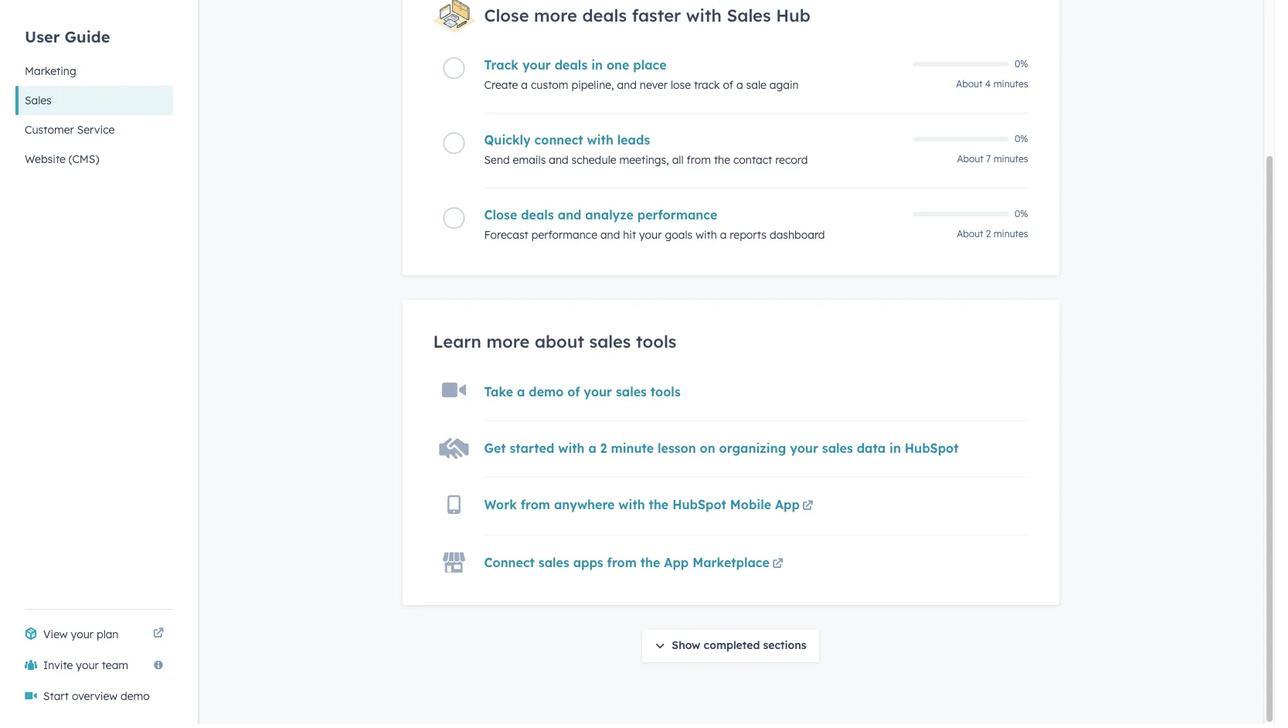 Task type: describe. For each thing, give the bounding box(es) containing it.
record
[[776, 153, 808, 167]]

1 vertical spatial 2
[[601, 441, 607, 456]]

(cms)
[[69, 152, 99, 166]]

never
[[640, 78, 668, 92]]

0% for close deals and analyze performance
[[1015, 208, 1029, 219]]

1 horizontal spatial hubspot
[[905, 441, 959, 456]]

connect
[[535, 132, 583, 148]]

close for close deals and analyze performance forecast performance and hit your goals with a reports dashboard
[[484, 207, 517, 223]]

app inside work from anywhere with the hubspot mobile app link
[[775, 497, 800, 512]]

service
[[77, 123, 115, 137]]

customer service button
[[15, 115, 173, 144]]

lose
[[671, 78, 691, 92]]

your down about
[[584, 384, 612, 400]]

0% for track your deals in one place
[[1015, 58, 1029, 69]]

your inside button
[[76, 659, 99, 672]]

with inside work from anywhere with the hubspot mobile app link
[[619, 497, 645, 512]]

track
[[694, 78, 720, 92]]

mobile
[[730, 497, 772, 512]]

on
[[700, 441, 716, 456]]

analyze
[[586, 207, 634, 223]]

the inside quickly connect with leads send emails and schedule meetings, all from the contact record
[[714, 153, 731, 167]]

goals
[[665, 228, 693, 242]]

1 vertical spatial hubspot
[[673, 497, 727, 512]]

about 2 minutes
[[957, 228, 1029, 240]]

place
[[633, 57, 667, 73]]

about
[[535, 331, 584, 352]]

about for track your deals in one place
[[957, 78, 983, 90]]

the for app
[[641, 555, 661, 570]]

start
[[43, 689, 69, 703]]

1 vertical spatial in
[[890, 441, 901, 456]]

connect sales apps from the app marketplace
[[484, 555, 770, 570]]

0% for quickly connect with leads
[[1015, 133, 1029, 144]]

get
[[484, 441, 506, 456]]

website (cms) button
[[15, 144, 173, 174]]

your left plan
[[71, 628, 94, 642]]

learn
[[433, 331, 482, 352]]

connect sales apps from the app marketplace link
[[484, 555, 786, 574]]

invite
[[43, 659, 73, 672]]

overview
[[72, 689, 118, 703]]

website
[[25, 152, 66, 166]]

customer service
[[25, 123, 115, 137]]

close deals and analyze performance button
[[484, 207, 903, 223]]

quickly connect with leads send emails and schedule meetings, all from the contact record
[[484, 132, 808, 167]]

0 vertical spatial tools
[[636, 331, 677, 352]]

plan
[[97, 628, 119, 642]]

minute
[[611, 441, 654, 456]]

work from anywhere with the hubspot mobile app link
[[484, 497, 816, 516]]

with right faster
[[686, 5, 722, 26]]

team
[[102, 659, 128, 672]]

send
[[484, 153, 510, 167]]

minutes for quickly connect with leads
[[994, 153, 1029, 165]]

0 vertical spatial performance
[[638, 207, 718, 223]]

view
[[43, 628, 68, 642]]

marketing button
[[15, 56, 173, 86]]

1 vertical spatial tools
[[651, 384, 681, 400]]

user guide
[[25, 27, 110, 46]]

faster
[[632, 5, 681, 26]]

with right 'started'
[[558, 441, 585, 456]]

completed
[[704, 638, 760, 652]]

get started with a 2 minute lesson on organizing your sales data in hubspot
[[484, 441, 959, 456]]

learn more about sales tools
[[433, 331, 677, 352]]

organizing
[[719, 441, 786, 456]]

hit
[[623, 228, 636, 242]]

the for hubspot
[[649, 497, 669, 512]]

track your deals in one place button
[[484, 57, 903, 73]]

link opens in a new window image inside the view your plan link
[[153, 628, 164, 640]]

pipeline,
[[572, 78, 614, 92]]

more for deals
[[534, 5, 578, 26]]

sales inside button
[[25, 93, 52, 107]]

track your deals in one place create a custom pipeline, and never lose track of a sale again
[[484, 57, 799, 92]]

custom
[[531, 78, 569, 92]]

view your plan link
[[15, 619, 173, 650]]

and left hit
[[601, 228, 620, 242]]

one
[[607, 57, 630, 73]]

sales left apps
[[539, 555, 570, 570]]

dashboard
[[770, 228, 825, 242]]

minutes for close deals and analyze performance
[[994, 228, 1029, 240]]

forecast
[[484, 228, 529, 242]]

invite your team
[[43, 659, 128, 672]]

track
[[484, 57, 519, 73]]

deals for your
[[555, 57, 588, 73]]

a right create at the top of the page
[[521, 78, 528, 92]]

emails
[[513, 153, 546, 167]]

4
[[986, 78, 991, 90]]

apps
[[573, 555, 604, 570]]

anywhere
[[554, 497, 615, 512]]

quickly
[[484, 132, 531, 148]]



Task type: locate. For each thing, give the bounding box(es) containing it.
close inside 'close deals and analyze performance forecast performance and hit your goals with a reports dashboard'
[[484, 207, 517, 223]]

0 vertical spatial more
[[534, 5, 578, 26]]

7
[[987, 153, 991, 165]]

schedule
[[572, 153, 617, 167]]

0 horizontal spatial 2
[[601, 441, 607, 456]]

demo down team
[[121, 689, 150, 703]]

1 horizontal spatial from
[[607, 555, 637, 570]]

all
[[672, 153, 684, 167]]

and down one
[[617, 78, 637, 92]]

sales
[[589, 331, 631, 352], [616, 384, 647, 400], [822, 441, 853, 456], [539, 555, 570, 570]]

0 horizontal spatial hubspot
[[673, 497, 727, 512]]

in
[[592, 57, 603, 73], [890, 441, 901, 456]]

contact
[[734, 153, 773, 167]]

0 vertical spatial in
[[592, 57, 603, 73]]

of right the track
[[723, 78, 734, 92]]

minutes right 4
[[994, 78, 1029, 90]]

0 vertical spatial hubspot
[[905, 441, 959, 456]]

your right organizing at the right bottom of page
[[790, 441, 819, 456]]

minutes
[[994, 78, 1029, 90], [994, 153, 1029, 165], [994, 228, 1029, 240]]

app
[[775, 497, 800, 512], [664, 555, 689, 570]]

performance
[[638, 207, 718, 223], [532, 228, 598, 242]]

2 vertical spatial from
[[607, 555, 637, 570]]

view your plan
[[43, 628, 119, 642]]

and
[[617, 78, 637, 92], [549, 153, 569, 167], [558, 207, 582, 223], [601, 228, 620, 242]]

take a demo of your sales tools
[[484, 384, 681, 400]]

hubspot right data
[[905, 441, 959, 456]]

0 horizontal spatial of
[[568, 384, 580, 400]]

and inside track your deals in one place create a custom pipeline, and never lose track of a sale again
[[617, 78, 637, 92]]

minutes for track your deals in one place
[[994, 78, 1029, 90]]

website (cms)
[[25, 152, 99, 166]]

work
[[484, 497, 517, 512]]

1 vertical spatial from
[[521, 497, 550, 512]]

reports
[[730, 228, 767, 242]]

0 vertical spatial from
[[687, 153, 711, 167]]

the left contact
[[714, 153, 731, 167]]

0 vertical spatial the
[[714, 153, 731, 167]]

start overview demo link
[[15, 681, 173, 712]]

the
[[714, 153, 731, 167], [649, 497, 669, 512], [641, 555, 661, 570]]

in right data
[[890, 441, 901, 456]]

2 vertical spatial about
[[957, 228, 984, 240]]

in inside track your deals in one place create a custom pipeline, and never lose track of a sale again
[[592, 57, 603, 73]]

performance down analyze on the top left of the page
[[532, 228, 598, 242]]

3 0% from the top
[[1015, 208, 1029, 219]]

close up forecast
[[484, 207, 517, 223]]

about for quickly connect with leads
[[958, 153, 984, 165]]

work from anywhere with the hubspot mobile app
[[484, 497, 800, 512]]

1 vertical spatial 0%
[[1015, 133, 1029, 144]]

from inside quickly connect with leads send emails and schedule meetings, all from the contact record
[[687, 153, 711, 167]]

your up custom
[[523, 57, 551, 73]]

connect
[[484, 555, 535, 570]]

hubspot left mobile
[[673, 497, 727, 512]]

1 vertical spatial close
[[484, 207, 517, 223]]

sections
[[763, 638, 807, 652]]

user
[[25, 27, 60, 46]]

1 horizontal spatial performance
[[638, 207, 718, 223]]

0 horizontal spatial in
[[592, 57, 603, 73]]

started
[[510, 441, 555, 456]]

0% up about 7 minutes
[[1015, 133, 1029, 144]]

close for close more deals faster with sales hub
[[484, 5, 529, 26]]

0 horizontal spatial sales
[[25, 93, 52, 107]]

0 vertical spatial 2
[[986, 228, 991, 240]]

sales button
[[15, 86, 173, 115]]

hubspot
[[905, 441, 959, 456], [673, 497, 727, 512]]

a left minute
[[589, 441, 597, 456]]

1 0% from the top
[[1015, 58, 1029, 69]]

about for close deals and analyze performance
[[957, 228, 984, 240]]

link opens in a new window image inside "connect sales apps from the app marketplace" link
[[773, 559, 783, 570]]

1 vertical spatial deals
[[555, 57, 588, 73]]

from right apps
[[607, 555, 637, 570]]

more up custom
[[534, 5, 578, 26]]

deals inside 'close deals and analyze performance forecast performance and hit your goals with a reports dashboard'
[[521, 207, 554, 223]]

link opens in a new window image
[[773, 556, 783, 574], [153, 628, 164, 640]]

1 horizontal spatial more
[[534, 5, 578, 26]]

show completed sections
[[672, 638, 807, 652]]

deals up one
[[583, 5, 627, 26]]

0 vertical spatial close
[[484, 5, 529, 26]]

close more deals faster with sales hub
[[484, 5, 811, 26]]

more right learn
[[487, 331, 530, 352]]

a left sale
[[737, 78, 743, 92]]

sales right about
[[589, 331, 631, 352]]

2 minutes from the top
[[994, 153, 1029, 165]]

about 7 minutes
[[958, 153, 1029, 165]]

show
[[672, 638, 701, 652]]

3 minutes from the top
[[994, 228, 1029, 240]]

app right mobile
[[775, 497, 800, 512]]

marketing
[[25, 64, 76, 78]]

a right take
[[517, 384, 525, 400]]

minutes right 7
[[994, 153, 1029, 165]]

0 vertical spatial sales
[[727, 5, 771, 26]]

0 horizontal spatial from
[[521, 497, 550, 512]]

close deals and analyze performance forecast performance and hit your goals with a reports dashboard
[[484, 207, 825, 242]]

link opens in a new window image inside the view your plan link
[[153, 625, 164, 644]]

0 vertical spatial about
[[957, 78, 983, 90]]

with right anywhere at the left bottom
[[619, 497, 645, 512]]

user guide views element
[[15, 0, 173, 174]]

demo right take
[[529, 384, 564, 400]]

0 vertical spatial 0%
[[1015, 58, 1029, 69]]

again
[[770, 78, 799, 92]]

your
[[523, 57, 551, 73], [639, 228, 662, 242], [584, 384, 612, 400], [790, 441, 819, 456], [71, 628, 94, 642], [76, 659, 99, 672]]

deals
[[583, 5, 627, 26], [555, 57, 588, 73], [521, 207, 554, 223]]

1 close from the top
[[484, 5, 529, 26]]

guide
[[65, 27, 110, 46]]

1 vertical spatial sales
[[25, 93, 52, 107]]

0 horizontal spatial performance
[[532, 228, 598, 242]]

2 close from the top
[[484, 207, 517, 223]]

demo for overview
[[121, 689, 150, 703]]

and left analyze on the top left of the page
[[558, 207, 582, 223]]

demo
[[529, 384, 564, 400], [121, 689, 150, 703]]

1 vertical spatial more
[[487, 331, 530, 352]]

sales up customer
[[25, 93, 52, 107]]

1 minutes from the top
[[994, 78, 1029, 90]]

create
[[484, 78, 518, 92]]

hub
[[776, 5, 811, 26]]

lesson
[[658, 441, 696, 456]]

app inside "connect sales apps from the app marketplace" link
[[664, 555, 689, 570]]

more for about
[[487, 331, 530, 352]]

demo for a
[[529, 384, 564, 400]]

1 horizontal spatial 2
[[986, 228, 991, 240]]

of down about
[[568, 384, 580, 400]]

2 vertical spatial deals
[[521, 207, 554, 223]]

link opens in a new window image inside "connect sales apps from the app marketplace" link
[[773, 556, 783, 574]]

0 horizontal spatial link opens in a new window image
[[153, 628, 164, 640]]

1 horizontal spatial sales
[[727, 5, 771, 26]]

1 horizontal spatial demo
[[529, 384, 564, 400]]

take a demo of your sales tools link
[[484, 384, 681, 400]]

0 vertical spatial demo
[[529, 384, 564, 400]]

data
[[857, 441, 886, 456]]

with down "close deals and analyze performance" button
[[696, 228, 717, 242]]

deals up forecast
[[521, 207, 554, 223]]

close
[[484, 5, 529, 26], [484, 207, 517, 223]]

0% up about 4 minutes
[[1015, 58, 1029, 69]]

2 vertical spatial the
[[641, 555, 661, 570]]

leads
[[618, 132, 650, 148]]

1 horizontal spatial app
[[775, 497, 800, 512]]

with inside quickly connect with leads send emails and schedule meetings, all from the contact record
[[587, 132, 614, 148]]

your right hit
[[639, 228, 662, 242]]

from right work
[[521, 497, 550, 512]]

1 horizontal spatial link opens in a new window image
[[773, 556, 783, 574]]

with
[[686, 5, 722, 26], [587, 132, 614, 148], [696, 228, 717, 242], [558, 441, 585, 456], [619, 497, 645, 512]]

0 horizontal spatial demo
[[121, 689, 150, 703]]

invite your team button
[[15, 650, 173, 681]]

take
[[484, 384, 513, 400]]

the down lesson
[[649, 497, 669, 512]]

performance up goals
[[638, 207, 718, 223]]

sales up minute
[[616, 384, 647, 400]]

your inside 'close deals and analyze performance forecast performance and hit your goals with a reports dashboard'
[[639, 228, 662, 242]]

0% up about 2 minutes
[[1015, 208, 1029, 219]]

1 vertical spatial link opens in a new window image
[[153, 628, 164, 640]]

deals inside track your deals in one place create a custom pipeline, and never lose track of a sale again
[[555, 57, 588, 73]]

1 vertical spatial demo
[[121, 689, 150, 703]]

in up pipeline, on the top of page
[[592, 57, 603, 73]]

sales
[[727, 5, 771, 26], [25, 93, 52, 107]]

with up schedule
[[587, 132, 614, 148]]

quickly connect with leads button
[[484, 132, 903, 148]]

0 horizontal spatial more
[[487, 331, 530, 352]]

0 vertical spatial link opens in a new window image
[[773, 556, 783, 574]]

a left "reports"
[[720, 228, 727, 242]]

0 vertical spatial deals
[[583, 5, 627, 26]]

and down connect
[[549, 153, 569, 167]]

2 left minute
[[601, 441, 607, 456]]

sales left hub
[[727, 5, 771, 26]]

a inside 'close deals and analyze performance forecast performance and hit your goals with a reports dashboard'
[[720, 228, 727, 242]]

meetings,
[[620, 153, 669, 167]]

1 vertical spatial performance
[[532, 228, 598, 242]]

link opens in a new window image right marketplace
[[773, 556, 783, 574]]

show completed sections button
[[643, 630, 819, 662]]

from
[[687, 153, 711, 167], [521, 497, 550, 512], [607, 555, 637, 570]]

get started with a 2 minute lesson on organizing your sales data in hubspot link
[[484, 441, 959, 456]]

1 vertical spatial about
[[958, 153, 984, 165]]

deals for more
[[583, 5, 627, 26]]

deals up custom
[[555, 57, 588, 73]]

customer
[[25, 123, 74, 137]]

0 vertical spatial minutes
[[994, 78, 1029, 90]]

from down the quickly connect with leads "button"
[[687, 153, 711, 167]]

2 vertical spatial minutes
[[994, 228, 1029, 240]]

2 vertical spatial 0%
[[1015, 208, 1029, 219]]

link opens in a new window image right plan
[[153, 628, 164, 640]]

the down work from anywhere with the hubspot mobile app link
[[641, 555, 661, 570]]

and inside quickly connect with leads send emails and schedule meetings, all from the contact record
[[549, 153, 569, 167]]

a
[[521, 78, 528, 92], [737, 78, 743, 92], [720, 228, 727, 242], [517, 384, 525, 400], [589, 441, 597, 456]]

sales left data
[[822, 441, 853, 456]]

0%
[[1015, 58, 1029, 69], [1015, 133, 1029, 144], [1015, 208, 1029, 219]]

2 down 7
[[986, 228, 991, 240]]

about
[[957, 78, 983, 90], [958, 153, 984, 165], [957, 228, 984, 240]]

1 vertical spatial the
[[649, 497, 669, 512]]

your inside track your deals in one place create a custom pipeline, and never lose track of a sale again
[[523, 57, 551, 73]]

1 vertical spatial minutes
[[994, 153, 1029, 165]]

minutes down about 7 minutes
[[994, 228, 1029, 240]]

your left team
[[76, 659, 99, 672]]

0 vertical spatial app
[[775, 497, 800, 512]]

marketplace
[[693, 555, 770, 570]]

sale
[[747, 78, 767, 92]]

0 vertical spatial of
[[723, 78, 734, 92]]

0 horizontal spatial app
[[664, 555, 689, 570]]

2 0% from the top
[[1015, 133, 1029, 144]]

close up track
[[484, 5, 529, 26]]

of inside track your deals in one place create a custom pipeline, and never lose track of a sale again
[[723, 78, 734, 92]]

start overview demo
[[43, 689, 150, 703]]

app left marketplace
[[664, 555, 689, 570]]

link opens in a new window image
[[803, 498, 814, 516], [803, 501, 814, 512], [773, 559, 783, 570], [153, 625, 164, 644]]

1 vertical spatial of
[[568, 384, 580, 400]]

with inside 'close deals and analyze performance forecast performance and hit your goals with a reports dashboard'
[[696, 228, 717, 242]]

2 horizontal spatial from
[[687, 153, 711, 167]]

1 vertical spatial app
[[664, 555, 689, 570]]

tools
[[636, 331, 677, 352], [651, 384, 681, 400]]

1 horizontal spatial in
[[890, 441, 901, 456]]

about 4 minutes
[[957, 78, 1029, 90]]

1 horizontal spatial of
[[723, 78, 734, 92]]



Task type: vqa. For each thing, say whether or not it's contained in the screenshot.
1st minutes from the top
yes



